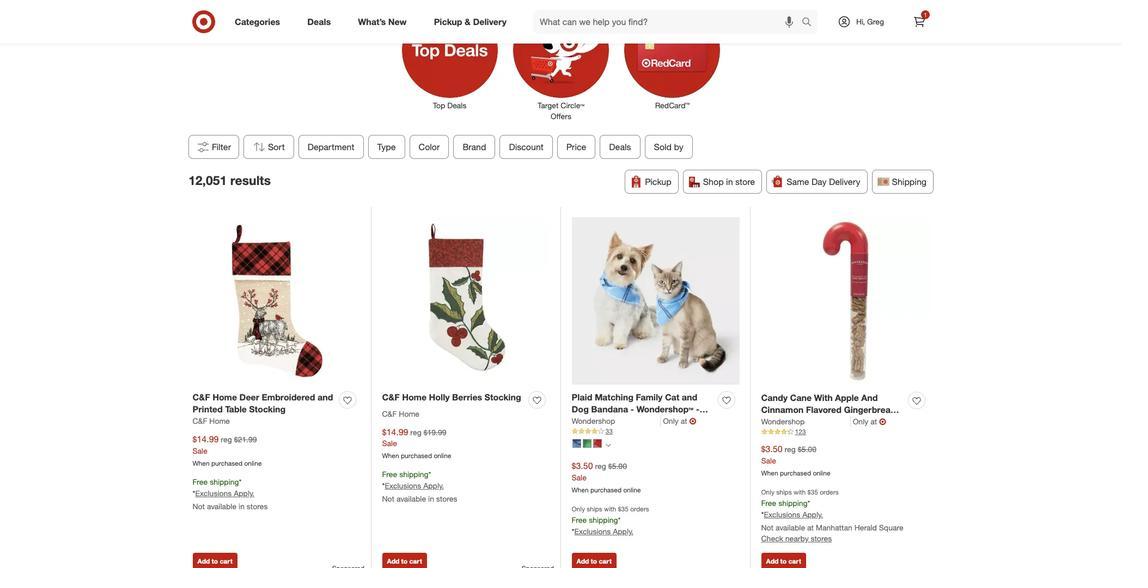 Task type: vqa. For each thing, say whether or not it's contained in the screenshot.
'San Francisco Central' dropdown button on the top
no



Task type: locate. For each thing, give the bounding box(es) containing it.
plaid matching family cat and dog bandana - wondershop™ - one size fits most image
[[572, 217, 740, 385], [572, 217, 740, 385]]

candy cane with apple and cinnamon flavored gingerbread men dog treats - 4.4oz - wondershop™
[[761, 393, 896, 441]]

$3.50 down green 'icon'
[[572, 461, 593, 472]]

1 vertical spatial dog
[[782, 417, 799, 428]]

4 add to cart from the left
[[766, 558, 801, 566]]

1 horizontal spatial in
[[428, 495, 434, 504]]

reg down the all colors icon
[[595, 462, 606, 471]]

$3.50 down men
[[761, 444, 783, 455]]

reg left $19.99
[[410, 428, 422, 437]]

all colors image
[[606, 443, 610, 448]]

stocking inside c&f home deer embroidered and printed table stocking
[[249, 404, 286, 415]]

online down $21.99
[[244, 460, 262, 468]]

1 horizontal spatial wondershop link
[[761, 417, 851, 428]]

purchased up only ships with $35 orders free shipping * * exclusions apply.
[[591, 487, 622, 495]]

apply. inside "only ships with $35 orders free shipping * * exclusions apply. not available at manhattan herald square check nearby stores"
[[803, 511, 823, 520]]

orders
[[820, 489, 839, 497], [630, 506, 649, 514]]

1 horizontal spatial c&f home
[[382, 409, 420, 419]]

0 horizontal spatial $35
[[618, 506, 629, 514]]

0 vertical spatial pickup
[[434, 16, 462, 27]]

wondershop up 33
[[572, 417, 615, 426]]

1 vertical spatial ships
[[587, 506, 602, 514]]

ships
[[776, 489, 792, 497], [587, 506, 602, 514]]

0 horizontal spatial wondershop
[[572, 417, 615, 426]]

1 horizontal spatial delivery
[[829, 176, 861, 187]]

c&f home deer embroidered and printed table stocking
[[193, 392, 333, 415]]

pickup down sold
[[645, 176, 672, 187]]

delivery inside pickup & delivery "link"
[[473, 16, 507, 27]]

1 vertical spatial with
[[604, 506, 616, 514]]

1 vertical spatial delivery
[[829, 176, 861, 187]]

and right cat
[[682, 392, 698, 403]]

1 vertical spatial $3.50
[[572, 461, 593, 472]]

2 add from the left
[[387, 558, 399, 566]]

candy cane with apple and cinnamon flavored gingerbread men dog treats - 4.4oz - wondershop™ link
[[761, 392, 904, 441]]

wondershop
[[572, 417, 615, 426], [761, 417, 805, 427]]

wondershop down cinnamon
[[761, 417, 805, 427]]

target
[[538, 101, 559, 110]]

$14.99 inside $14.99 reg $21.99 sale when purchased online
[[193, 434, 219, 445]]

orders inside "only ships with $35 orders free shipping * * exclusions apply. not available at manhattan herald square check nearby stores"
[[820, 489, 839, 497]]

2 to from the left
[[401, 558, 408, 566]]

1 horizontal spatial and
[[682, 392, 698, 403]]

stocking
[[485, 392, 521, 403], [249, 404, 286, 415]]

free shipping * * exclusions apply. not available in stores down $14.99 reg $19.99 sale when purchased online
[[382, 470, 457, 504]]

$14.99 for c&f home holly berries stocking
[[382, 427, 408, 438]]

home left holly
[[402, 392, 427, 403]]

$3.50 reg $5.00 sale when purchased online for one
[[572, 461, 641, 495]]

1 vertical spatial pickup
[[645, 176, 672, 187]]

with inside "only ships with $35 orders free shipping * * exclusions apply. not available at manhattan herald square check nearby stores"
[[794, 489, 806, 497]]

sale inside $14.99 reg $19.99 sale when purchased online
[[382, 439, 397, 449]]

1 horizontal spatial $14.99
[[382, 427, 408, 438]]

c&f home
[[382, 409, 420, 419], [193, 417, 230, 426]]

$35 inside only ships with $35 orders free shipping * * exclusions apply.
[[618, 506, 629, 514]]

at inside "only ships with $35 orders free shipping * * exclusions apply. not available at manhattan herald square check nearby stores"
[[807, 524, 814, 533]]

when for c&f home holly berries stocking
[[382, 452, 399, 461]]

and for c&f home deer embroidered and printed table stocking
[[318, 392, 333, 403]]

ships for plaid matching family cat and dog bandana - wondershop™ - one size fits most
[[587, 506, 602, 514]]

red image
[[593, 440, 602, 448]]

exclusions apply. link
[[385, 482, 444, 491], [195, 489, 254, 498], [764, 511, 823, 520], [574, 527, 633, 537]]

candy cane with apple and cinnamon flavored gingerbread men dog treats - 4.4oz - wondershop™ image
[[761, 217, 930, 386], [761, 217, 930, 386]]

cart for candy cane with apple and cinnamon flavored gingerbread men dog treats - 4.4oz - wondershop™
[[789, 558, 801, 566]]

wondershop link for bandana
[[572, 416, 661, 427]]

purchased down 123
[[780, 470, 811, 478]]

$3.50 reg $5.00 sale when purchased online down 123
[[761, 444, 831, 478]]

1 horizontal spatial $3.50
[[761, 444, 783, 455]]

1 horizontal spatial wondershop™
[[761, 430, 818, 441]]

at for and
[[871, 417, 877, 427]]

$3.50 reg $5.00 sale when purchased online down the all colors icon
[[572, 461, 641, 495]]

2 horizontal spatial deals
[[609, 141, 631, 152]]

dog inside "candy cane with apple and cinnamon flavored gingerbread men dog treats - 4.4oz - wondershop™"
[[782, 417, 799, 428]]

$35
[[808, 489, 818, 497], [618, 506, 629, 514]]

c&f inside c&f home deer embroidered and printed table stocking
[[193, 392, 210, 403]]

when inside $14.99 reg $19.99 sale when purchased online
[[382, 452, 399, 461]]

1 horizontal spatial ships
[[776, 489, 792, 497]]

online for family
[[623, 487, 641, 495]]

add to cart button
[[193, 553, 237, 569], [382, 553, 427, 569], [572, 553, 617, 569], [761, 553, 806, 569]]

store
[[735, 176, 755, 187]]

1 horizontal spatial with
[[794, 489, 806, 497]]

$14.99 inside $14.99 reg $19.99 sale when purchased online
[[382, 427, 408, 438]]

1 add to cart button from the left
[[193, 553, 237, 569]]

c&f for the c&f home deer embroidered and printed table stocking link
[[193, 392, 210, 403]]

dog up one
[[572, 404, 589, 415]]

pickup inside button
[[645, 176, 672, 187]]

c&f home for c&f home deer embroidered and printed table stocking
[[193, 417, 230, 426]]

add to cart button for plaid matching family cat and dog bandana - wondershop™ - one size fits most
[[572, 553, 617, 569]]

and inside plaid matching family cat and dog bandana - wondershop™ - one size fits most
[[682, 392, 698, 403]]

0 horizontal spatial $3.50
[[572, 461, 593, 472]]

c&f home link up $14.99 reg $19.99 sale when purchased online
[[382, 409, 420, 420]]

3 add to cart button from the left
[[572, 553, 617, 569]]

reg left $21.99
[[221, 435, 232, 445]]

4 to from the left
[[780, 558, 787, 566]]

c&f home link for c&f home deer embroidered and printed table stocking
[[193, 416, 230, 427]]

sold by button
[[645, 135, 693, 159]]

¬ down gingerbread
[[879, 417, 886, 428]]

$5.00 for size
[[608, 462, 627, 471]]

c&f home holly berries stocking link
[[382, 391, 521, 404]]

stores
[[436, 495, 457, 504], [247, 502, 268, 511], [811, 534, 832, 544]]

green image
[[583, 440, 591, 448]]

0 horizontal spatial delivery
[[473, 16, 507, 27]]

add for c&f home deer embroidered and printed table stocking
[[197, 558, 210, 566]]

day
[[812, 176, 827, 187]]

$5.00 down the all colors icon
[[608, 462, 627, 471]]

wondershop link up 123
[[761, 417, 851, 428]]

and inside c&f home deer embroidered and printed table stocking
[[318, 392, 333, 403]]

ships inside "only ships with $35 orders free shipping * * exclusions apply. not available at manhattan herald square check nearby stores"
[[776, 489, 792, 497]]

$35 for -
[[808, 489, 818, 497]]

printed
[[193, 404, 223, 415]]

1 horizontal spatial pickup
[[645, 176, 672, 187]]

2 add to cart button from the left
[[382, 553, 427, 569]]

wondershop for treats
[[761, 417, 805, 427]]

1 to from the left
[[212, 558, 218, 566]]

online up only ships with $35 orders free shipping * * exclusions apply.
[[623, 487, 641, 495]]

1 horizontal spatial c&f home link
[[382, 409, 420, 420]]

c&f home link
[[382, 409, 420, 420], [193, 416, 230, 427]]

1 vertical spatial stocking
[[249, 404, 286, 415]]

sort
[[268, 141, 285, 152]]

delivery for same day delivery
[[829, 176, 861, 187]]

$3.50
[[761, 444, 783, 455], [572, 461, 593, 472]]

purchased down $21.99
[[211, 460, 242, 468]]

and right embroidered at the left bottom of the page
[[318, 392, 333, 403]]

0 horizontal spatial only at ¬
[[663, 416, 697, 427]]

1 horizontal spatial orders
[[820, 489, 839, 497]]

add to cart
[[197, 558, 233, 566], [387, 558, 422, 566], [577, 558, 612, 566], [766, 558, 801, 566]]

0 horizontal spatial with
[[604, 506, 616, 514]]

candy
[[761, 393, 788, 403]]

reg inside $14.99 reg $19.99 sale when purchased online
[[410, 428, 422, 437]]

dog
[[572, 404, 589, 415], [782, 417, 799, 428]]

wondershop link up 33
[[572, 416, 661, 427]]

with inside only ships with $35 orders free shipping * * exclusions apply.
[[604, 506, 616, 514]]

¬ right most
[[689, 416, 697, 427]]

wondershop link
[[572, 416, 661, 427], [761, 417, 851, 428]]

cart for c&f home deer embroidered and printed table stocking
[[220, 558, 233, 566]]

offers
[[551, 111, 572, 121]]

dog down cinnamon
[[782, 417, 799, 428]]

0 vertical spatial $35
[[808, 489, 818, 497]]

1 vertical spatial $35
[[618, 506, 629, 514]]

with for one
[[604, 506, 616, 514]]

sale for candy cane with apple and cinnamon flavored gingerbread men dog treats - 4.4oz - wondershop™
[[761, 457, 776, 466]]

and
[[318, 392, 333, 403], [682, 392, 698, 403]]

size
[[591, 417, 608, 428]]

not
[[382, 495, 394, 504], [193, 502, 205, 511], [761, 524, 774, 533]]

sale inside $14.99 reg $21.99 sale when purchased online
[[193, 447, 207, 456]]

c&f home holly berries stocking image
[[382, 217, 550, 385], [382, 217, 550, 385]]

exclusions apply. link for candy cane with apple and cinnamon flavored gingerbread men dog treats - 4.4oz - wondershop™
[[764, 511, 823, 520]]

when
[[382, 452, 399, 461], [193, 460, 210, 468], [761, 470, 778, 478], [572, 487, 589, 495]]

0 vertical spatial $3.50
[[761, 444, 783, 455]]

3 add to cart from the left
[[577, 558, 612, 566]]

online inside $14.99 reg $19.99 sale when purchased online
[[434, 452, 451, 461]]

c&f down printed
[[193, 417, 207, 426]]

0 horizontal spatial at
[[681, 417, 687, 426]]

wondershop™ down cat
[[637, 404, 694, 415]]

c&f home deer embroidered and printed table stocking link
[[193, 391, 335, 416]]

1 add from the left
[[197, 558, 210, 566]]

add to cart for candy cane with apple and cinnamon flavored gingerbread men dog treats - 4.4oz - wondershop™
[[766, 558, 801, 566]]

2 horizontal spatial not
[[761, 524, 774, 533]]

1 and from the left
[[318, 392, 333, 403]]

in inside button
[[726, 176, 733, 187]]

c&f up printed
[[193, 392, 210, 403]]

home inside c&f home deer embroidered and printed table stocking
[[213, 392, 237, 403]]

0 vertical spatial $5.00
[[798, 445, 817, 455]]

$3.50 for plaid matching family cat and dog bandana - wondershop™ - one size fits most
[[572, 461, 593, 472]]

3 add from the left
[[577, 558, 589, 566]]

only at ¬ down cat
[[663, 416, 697, 427]]

ships inside only ships with $35 orders free shipping * * exclusions apply.
[[587, 506, 602, 514]]

only ships with $35 orders free shipping * * exclusions apply. not available at manhattan herald square check nearby stores
[[761, 489, 904, 544]]

free shipping * * exclusions apply. not available in stores for holly
[[382, 470, 457, 504]]

matching
[[595, 392, 634, 403]]

with for treats
[[794, 489, 806, 497]]

orders inside only ships with $35 orders free shipping * * exclusions apply.
[[630, 506, 649, 514]]

0 vertical spatial delivery
[[473, 16, 507, 27]]

c&f home up $14.99 reg $19.99 sale when purchased online
[[382, 409, 420, 419]]

1 horizontal spatial wondershop
[[761, 417, 805, 427]]

and
[[861, 393, 878, 403]]

1 vertical spatial deals
[[447, 101, 467, 110]]

free shipping * * exclusions apply. not available in stores down $14.99 reg $21.99 sale when purchased online
[[193, 478, 268, 511]]

4 add from the left
[[766, 558, 779, 566]]

0 vertical spatial dog
[[572, 404, 589, 415]]

1 horizontal spatial dog
[[782, 417, 799, 428]]

0 horizontal spatial pickup
[[434, 16, 462, 27]]

$14.99 left $19.99
[[382, 427, 408, 438]]

home down printed
[[209, 417, 230, 426]]

delivery right day
[[829, 176, 861, 187]]

0 horizontal spatial in
[[239, 502, 245, 511]]

family
[[636, 392, 663, 403]]

0 horizontal spatial available
[[207, 502, 237, 511]]

0 horizontal spatial stocking
[[249, 404, 286, 415]]

online up "only ships with $35 orders free shipping * * exclusions apply. not available at manhattan herald square check nearby stores"
[[813, 470, 831, 478]]

1 horizontal spatial $35
[[808, 489, 818, 497]]

reg inside $14.99 reg $21.99 sale when purchased online
[[221, 435, 232, 445]]

wondershop™ down men
[[761, 430, 818, 441]]

4 cart from the left
[[789, 558, 801, 566]]

cat
[[665, 392, 680, 403]]

delivery
[[473, 16, 507, 27], [829, 176, 861, 187]]

1 horizontal spatial stocking
[[485, 392, 521, 403]]

1 vertical spatial wondershop™
[[761, 430, 818, 441]]

at up 33 link
[[681, 417, 687, 426]]

-
[[631, 404, 634, 415], [696, 404, 700, 415], [829, 417, 833, 428], [859, 417, 863, 428]]

0 horizontal spatial free shipping * * exclusions apply. not available in stores
[[193, 478, 268, 511]]

12,051 results
[[188, 173, 271, 188]]

exclusions
[[385, 482, 421, 491], [195, 489, 232, 498], [764, 511, 800, 520], [574, 527, 611, 537]]

0 vertical spatial orders
[[820, 489, 839, 497]]

2 vertical spatial deals
[[609, 141, 631, 152]]

home
[[213, 392, 237, 403], [402, 392, 427, 403], [399, 409, 420, 419], [209, 417, 230, 426]]

2 cart from the left
[[409, 558, 422, 566]]

pickup for pickup & delivery
[[434, 16, 462, 27]]

shipping inside "only ships with $35 orders free shipping * * exclusions apply. not available at manhattan herald square check nearby stores"
[[779, 499, 808, 508]]

purchased inside $14.99 reg $19.99 sale when purchased online
[[401, 452, 432, 461]]

what's new
[[358, 16, 407, 27]]

$14.99 down printed
[[193, 434, 219, 445]]

same day delivery button
[[767, 170, 868, 194]]

at up nearby
[[807, 524, 814, 533]]

pickup
[[434, 16, 462, 27], [645, 176, 672, 187]]

deals for deals button on the right of page
[[609, 141, 631, 152]]

0 horizontal spatial c&f home
[[193, 417, 230, 426]]

1 horizontal spatial stores
[[436, 495, 457, 504]]

stocking down deer
[[249, 404, 286, 415]]

1 add to cart from the left
[[197, 558, 233, 566]]

deals inside button
[[609, 141, 631, 152]]

purchased inside $14.99 reg $21.99 sale when purchased online
[[211, 460, 242, 468]]

home up $14.99 reg $19.99 sale when purchased online
[[399, 409, 420, 419]]

when inside $14.99 reg $21.99 sale when purchased online
[[193, 460, 210, 468]]

free
[[382, 470, 397, 480], [193, 478, 208, 487], [761, 499, 776, 508], [572, 516, 587, 525]]

discount button
[[500, 135, 553, 159]]

c&f left holly
[[382, 392, 400, 403]]

department button
[[298, 135, 364, 159]]

c&f home link down printed
[[193, 416, 230, 427]]

- down flavored
[[829, 417, 833, 428]]

33 link
[[572, 427, 740, 437]]

dog inside plaid matching family cat and dog bandana - wondershop™ - one size fits most
[[572, 404, 589, 415]]

with
[[814, 393, 833, 403]]

4 add to cart button from the left
[[761, 553, 806, 569]]

wondershop™ inside plaid matching family cat and dog bandana - wondershop™ - one size fits most
[[637, 404, 694, 415]]

2 horizontal spatial stores
[[811, 534, 832, 544]]

only at ¬
[[663, 416, 697, 427], [853, 417, 886, 428]]

deals left sold
[[609, 141, 631, 152]]

wondershop link for flavored
[[761, 417, 851, 428]]

home for c&f home holly berries stocking c&f home link
[[399, 409, 420, 419]]

2 and from the left
[[682, 392, 698, 403]]

1 vertical spatial orders
[[630, 506, 649, 514]]

sale
[[382, 439, 397, 449], [193, 447, 207, 456], [761, 457, 776, 466], [572, 474, 587, 483]]

1 horizontal spatial ¬
[[879, 417, 886, 428]]

0 horizontal spatial c&f home link
[[193, 416, 230, 427]]

reg down 123
[[785, 445, 796, 455]]

when for c&f home deer embroidered and printed table stocking
[[193, 460, 210, 468]]

0 horizontal spatial dog
[[572, 404, 589, 415]]

one
[[572, 417, 589, 428]]

0 vertical spatial wondershop™
[[637, 404, 694, 415]]

sale for c&f home deer embroidered and printed table stocking
[[193, 447, 207, 456]]

available for c&f home deer embroidered and printed table stocking
[[207, 502, 237, 511]]

$3.50 reg $5.00 sale when purchased online for treats
[[761, 444, 831, 478]]

2 horizontal spatial in
[[726, 176, 733, 187]]

in for c&f home deer embroidered and printed table stocking
[[239, 502, 245, 511]]

online for deer
[[244, 460, 262, 468]]

reg for candy cane with apple and cinnamon flavored gingerbread men dog treats - 4.4oz - wondershop™
[[785, 445, 796, 455]]

$5.00 down 123
[[798, 445, 817, 455]]

only at ¬ down gingerbread
[[853, 417, 886, 428]]

1 horizontal spatial free shipping * * exclusions apply. not available in stores
[[382, 470, 457, 504]]

delivery right the &
[[473, 16, 507, 27]]

0 horizontal spatial $3.50 reg $5.00 sale when purchased online
[[572, 461, 641, 495]]

1 horizontal spatial at
[[807, 524, 814, 533]]

hi,
[[856, 17, 865, 26]]

1 vertical spatial $5.00
[[608, 462, 627, 471]]

purchased
[[401, 452, 432, 461], [211, 460, 242, 468], [780, 470, 811, 478], [591, 487, 622, 495]]

0 horizontal spatial and
[[318, 392, 333, 403]]

add for plaid matching family cat and dog bandana - wondershop™ - one size fits most
[[577, 558, 589, 566]]

0 horizontal spatial orders
[[630, 506, 649, 514]]

0 vertical spatial deals
[[307, 16, 331, 27]]

online down $19.99
[[434, 452, 451, 461]]

0 horizontal spatial wondershop™
[[637, 404, 694, 415]]

2 horizontal spatial at
[[871, 417, 877, 427]]

c&f for c&f home deer embroidered and printed table stocking's c&f home link
[[193, 417, 207, 426]]

online inside $14.99 reg $21.99 sale when purchased online
[[244, 460, 262, 468]]

1 horizontal spatial only at ¬
[[853, 417, 886, 428]]

c&f inside c&f home holly berries stocking link
[[382, 392, 400, 403]]

blue image
[[572, 440, 581, 448]]

0 horizontal spatial deals
[[307, 16, 331, 27]]

c&f up $14.99 reg $19.99 sale when purchased online
[[382, 409, 397, 419]]

0 horizontal spatial ships
[[587, 506, 602, 514]]

purchased down $19.99
[[401, 452, 432, 461]]

0 horizontal spatial $5.00
[[608, 462, 627, 471]]

and for plaid matching family cat and dog bandana - wondershop™ - one size fits most
[[682, 392, 698, 403]]

holly
[[429, 392, 450, 403]]

1 horizontal spatial not
[[382, 495, 394, 504]]

$3.50 reg $5.00 sale when purchased online
[[761, 444, 831, 478], [572, 461, 641, 495]]

fits
[[611, 417, 626, 428]]

pickup left the &
[[434, 16, 462, 27]]

shipping
[[399, 470, 429, 480], [210, 478, 239, 487], [779, 499, 808, 508], [589, 516, 618, 525]]

1 horizontal spatial $5.00
[[798, 445, 817, 455]]

brand
[[463, 141, 486, 152]]

at for and
[[681, 417, 687, 426]]

available
[[397, 495, 426, 504], [207, 502, 237, 511], [776, 524, 805, 533]]

c&f home down printed
[[193, 417, 230, 426]]

deals
[[307, 16, 331, 27], [447, 101, 467, 110], [609, 141, 631, 152]]

$14.99 reg $19.99 sale when purchased online
[[382, 427, 451, 461]]

not for c&f home holly berries stocking
[[382, 495, 394, 504]]

1 horizontal spatial available
[[397, 495, 426, 504]]

c&f home deer embroidered and printed table stocking image
[[193, 217, 360, 385], [193, 217, 360, 385]]

2 add to cart from the left
[[387, 558, 422, 566]]

0 vertical spatial with
[[794, 489, 806, 497]]

deals right top
[[447, 101, 467, 110]]

$5.00
[[798, 445, 817, 455], [608, 462, 627, 471]]

delivery inside same day delivery button
[[829, 176, 861, 187]]

to for c&f home holly berries stocking
[[401, 558, 408, 566]]

1 cart from the left
[[220, 558, 233, 566]]

stocking right berries
[[485, 392, 521, 403]]

home up table
[[213, 392, 237, 403]]

discount
[[509, 141, 544, 152]]

at down gingerbread
[[871, 417, 877, 427]]

pickup inside "link"
[[434, 16, 462, 27]]

online
[[434, 452, 451, 461], [244, 460, 262, 468], [813, 470, 831, 478], [623, 487, 641, 495]]

new
[[388, 16, 407, 27]]

0 horizontal spatial wondershop link
[[572, 416, 661, 427]]

treats
[[801, 417, 827, 428]]

2 horizontal spatial available
[[776, 524, 805, 533]]

$35 inside "only ships with $35 orders free shipping * * exclusions apply. not available at manhattan herald square check nearby stores"
[[808, 489, 818, 497]]

by
[[674, 141, 684, 152]]

free inside only ships with $35 orders free shipping * * exclusions apply.
[[572, 516, 587, 525]]

¬
[[689, 416, 697, 427], [879, 417, 886, 428]]

reg for c&f home deer embroidered and printed table stocking
[[221, 435, 232, 445]]

1 horizontal spatial $3.50 reg $5.00 sale when purchased online
[[761, 444, 831, 478]]

0 horizontal spatial stores
[[247, 502, 268, 511]]

0 horizontal spatial not
[[193, 502, 205, 511]]

what's
[[358, 16, 386, 27]]

3 to from the left
[[591, 558, 597, 566]]

deals left 'what's'
[[307, 16, 331, 27]]

check
[[761, 534, 783, 544]]

3 cart from the left
[[599, 558, 612, 566]]

0 vertical spatial ships
[[776, 489, 792, 497]]

not for c&f home deer embroidered and printed table stocking
[[193, 502, 205, 511]]

0 horizontal spatial $14.99
[[193, 434, 219, 445]]

0 horizontal spatial ¬
[[689, 416, 697, 427]]



Task type: describe. For each thing, give the bounding box(es) containing it.
same day delivery
[[787, 176, 861, 187]]

$14.99 reg $21.99 sale when purchased online
[[193, 434, 262, 468]]

add for candy cane with apple and cinnamon flavored gingerbread men dog treats - 4.4oz - wondershop™
[[766, 558, 779, 566]]

reg for c&f home holly berries stocking
[[410, 428, 422, 437]]

add to cart button for c&f home holly berries stocking
[[382, 553, 427, 569]]

&
[[465, 16, 471, 27]]

not inside "only ships with $35 orders free shipping * * exclusions apply. not available at manhattan herald square check nearby stores"
[[761, 524, 774, 533]]

stores inside "only ships with $35 orders free shipping * * exclusions apply. not available at manhattan herald square check nearby stores"
[[811, 534, 832, 544]]

c&f home holly berries stocking
[[382, 392, 521, 403]]

add to cart button for candy cane with apple and cinnamon flavored gingerbread men dog treats - 4.4oz - wondershop™
[[761, 553, 806, 569]]

orders for 4.4oz
[[820, 489, 839, 497]]

color button
[[410, 135, 449, 159]]

123
[[795, 428, 806, 437]]

only at ¬ for and
[[663, 416, 697, 427]]

greg
[[867, 17, 884, 26]]

wondershop™ inside "candy cane with apple and cinnamon flavored gingerbread men dog treats - 4.4oz - wondershop™"
[[761, 430, 818, 441]]

filter
[[212, 141, 231, 152]]

$14.99 for c&f home deer embroidered and printed table stocking
[[193, 434, 219, 445]]

only ships with $35 orders free shipping * * exclusions apply.
[[572, 506, 649, 537]]

pickup button
[[625, 170, 679, 194]]

$35 for size
[[618, 506, 629, 514]]

1 horizontal spatial deals
[[447, 101, 467, 110]]

to for c&f home deer embroidered and printed table stocking
[[212, 558, 218, 566]]

only inside "only ships with $35 orders free shipping * * exclusions apply. not available at manhattan herald square check nearby stores"
[[761, 489, 775, 497]]

to for plaid matching family cat and dog bandana - wondershop™ - one size fits most
[[591, 558, 597, 566]]

free shipping * * exclusions apply. not available in stores for deer
[[193, 478, 268, 511]]

table
[[225, 404, 247, 415]]

pickup & delivery link
[[425, 10, 520, 34]]

0 vertical spatial stocking
[[485, 392, 521, 403]]

- up 33 link
[[696, 404, 700, 415]]

price
[[567, 141, 586, 152]]

what's new link
[[349, 10, 420, 34]]

stores for deer
[[247, 502, 268, 511]]

when for plaid matching family cat and dog bandana - wondershop™ - one size fits most
[[572, 487, 589, 495]]

cinnamon
[[761, 405, 804, 416]]

men
[[761, 417, 779, 428]]

hi, greg
[[856, 17, 884, 26]]

purchased for c&f home holly berries stocking
[[401, 452, 432, 461]]

search button
[[797, 10, 823, 36]]

flavored
[[806, 405, 842, 416]]

- up most
[[631, 404, 634, 415]]

online for with
[[813, 470, 831, 478]]

all colors element
[[606, 442, 610, 449]]

cart for c&f home holly berries stocking
[[409, 558, 422, 566]]

circle™
[[561, 101, 584, 110]]

reg for plaid matching family cat and dog bandana - wondershop™ - one size fits most
[[595, 462, 606, 471]]

add to cart for c&f home holly berries stocking
[[387, 558, 422, 566]]

ships for candy cane with apple and cinnamon flavored gingerbread men dog treats - 4.4oz - wondershop™
[[776, 489, 792, 497]]

pickup & delivery
[[434, 16, 507, 27]]

only inside only ships with $35 orders free shipping * * exclusions apply.
[[572, 506, 585, 514]]

deals button
[[600, 135, 640, 159]]

department
[[308, 141, 354, 152]]

purchased for plaid matching family cat and dog bandana - wondershop™ - one size fits most
[[591, 487, 622, 495]]

herald
[[855, 524, 877, 533]]

purchased for candy cane with apple and cinnamon flavored gingerbread men dog treats - 4.4oz - wondershop™
[[780, 470, 811, 478]]

stores for holly
[[436, 495, 457, 504]]

home for the c&f home deer embroidered and printed table stocking link
[[213, 392, 237, 403]]

c&f home link for c&f home holly berries stocking
[[382, 409, 420, 420]]

33
[[606, 428, 613, 436]]

1 link
[[908, 10, 932, 34]]

redcard™ link
[[617, 0, 728, 111]]

exclusions inside only ships with $35 orders free shipping * * exclusions apply.
[[574, 527, 611, 537]]

plaid matching family cat and dog bandana - wondershop™ - one size fits most link
[[572, 391, 714, 428]]

home for c&f home deer embroidered and printed table stocking's c&f home link
[[209, 417, 230, 426]]

purchased for c&f home deer embroidered and printed table stocking
[[211, 460, 242, 468]]

online for holly
[[434, 452, 451, 461]]

$21.99
[[234, 435, 257, 445]]

apple
[[835, 393, 859, 403]]

$3.50 for candy cane with apple and cinnamon flavored gingerbread men dog treats - 4.4oz - wondershop™
[[761, 444, 783, 455]]

orders for fits
[[630, 506, 649, 514]]

categories link
[[226, 10, 294, 34]]

gingerbread
[[844, 405, 896, 416]]

type
[[377, 141, 396, 152]]

top
[[433, 101, 445, 110]]

wondershop for one
[[572, 417, 615, 426]]

sold by
[[654, 141, 684, 152]]

delivery for pickup & delivery
[[473, 16, 507, 27]]

categories
[[235, 16, 280, 27]]

What can we help you find? suggestions appear below search field
[[533, 10, 805, 34]]

berries
[[452, 392, 482, 403]]

most
[[628, 417, 649, 428]]

c&f for c&f home holly berries stocking c&f home link
[[382, 409, 397, 419]]

available for c&f home holly berries stocking
[[397, 495, 426, 504]]

embroidered
[[262, 392, 315, 403]]

when for candy cane with apple and cinnamon flavored gingerbread men dog treats - 4.4oz - wondershop™
[[761, 470, 778, 478]]

type button
[[368, 135, 405, 159]]

free inside "only ships with $35 orders free shipping * * exclusions apply. not available at manhattan herald square check nearby stores"
[[761, 499, 776, 508]]

¬ for candy cane with apple and cinnamon flavored gingerbread men dog treats - 4.4oz - wondershop™
[[879, 417, 886, 428]]

shop
[[703, 176, 724, 187]]

available inside "only ships with $35 orders free shipping * * exclusions apply. not available at manhattan herald square check nearby stores"
[[776, 524, 805, 533]]

home for c&f home holly berries stocking link
[[402, 392, 427, 403]]

add for c&f home holly berries stocking
[[387, 558, 399, 566]]

in for c&f home holly berries stocking
[[428, 495, 434, 504]]

exclusions apply. link for c&f home holly berries stocking
[[385, 482, 444, 491]]

plaid matching family cat and dog bandana - wondershop™ - one size fits most
[[572, 392, 700, 428]]

same
[[787, 176, 809, 187]]

add to cart for c&f home deer embroidered and printed table stocking
[[197, 558, 233, 566]]

top deals link
[[394, 0, 505, 111]]

- right 4.4oz
[[859, 417, 863, 428]]

c&f for c&f home holly berries stocking link
[[382, 392, 400, 403]]

sold
[[654, 141, 672, 152]]

bandana
[[591, 404, 628, 415]]

apply. inside only ships with $35 orders free shipping * * exclusions apply.
[[613, 527, 633, 537]]

$5.00 for -
[[798, 445, 817, 455]]

nearby
[[785, 534, 809, 544]]

color
[[419, 141, 440, 152]]

top deals
[[433, 101, 467, 110]]

exclusions inside "only ships with $35 orders free shipping * * exclusions apply. not available at manhattan herald square check nearby stores"
[[764, 511, 800, 520]]

exclusions apply. link for c&f home deer embroidered and printed table stocking
[[195, 489, 254, 498]]

sale for c&f home holly berries stocking
[[382, 439, 397, 449]]

brand button
[[454, 135, 496, 159]]

add to cart button for c&f home deer embroidered and printed table stocking
[[193, 553, 237, 569]]

square
[[879, 524, 904, 533]]

results
[[230, 173, 271, 188]]

check nearby stores button
[[761, 534, 832, 545]]

sale for plaid matching family cat and dog bandana - wondershop™ - one size fits most
[[572, 474, 587, 483]]

deals link
[[298, 10, 344, 34]]

¬ for plaid matching family cat and dog bandana - wondershop™ - one size fits most
[[689, 416, 697, 427]]

manhattan
[[816, 524, 852, 533]]

redcard™
[[655, 101, 690, 110]]

c&f home for c&f home holly berries stocking
[[382, 409, 420, 419]]

12,051
[[188, 173, 227, 188]]

shop in store
[[703, 176, 755, 187]]

deals for deals link
[[307, 16, 331, 27]]

to for candy cane with apple and cinnamon flavored gingerbread men dog treats - 4.4oz - wondershop™
[[780, 558, 787, 566]]

shop in store button
[[683, 170, 762, 194]]

123 link
[[761, 428, 930, 437]]

plaid
[[572, 392, 592, 403]]

target circle™ offers
[[538, 101, 584, 121]]

$19.99
[[424, 428, 447, 437]]

1
[[924, 11, 927, 18]]

search
[[797, 17, 823, 28]]

only at ¬ for and
[[853, 417, 886, 428]]

sort button
[[244, 135, 294, 159]]

add to cart for plaid matching family cat and dog bandana - wondershop™ - one size fits most
[[577, 558, 612, 566]]

4.4oz
[[835, 417, 857, 428]]

deer
[[239, 392, 259, 403]]

shipping
[[892, 176, 927, 187]]

cart for plaid matching family cat and dog bandana - wondershop™ - one size fits most
[[599, 558, 612, 566]]

shipping inside only ships with $35 orders free shipping * * exclusions apply.
[[589, 516, 618, 525]]

pickup for pickup
[[645, 176, 672, 187]]



